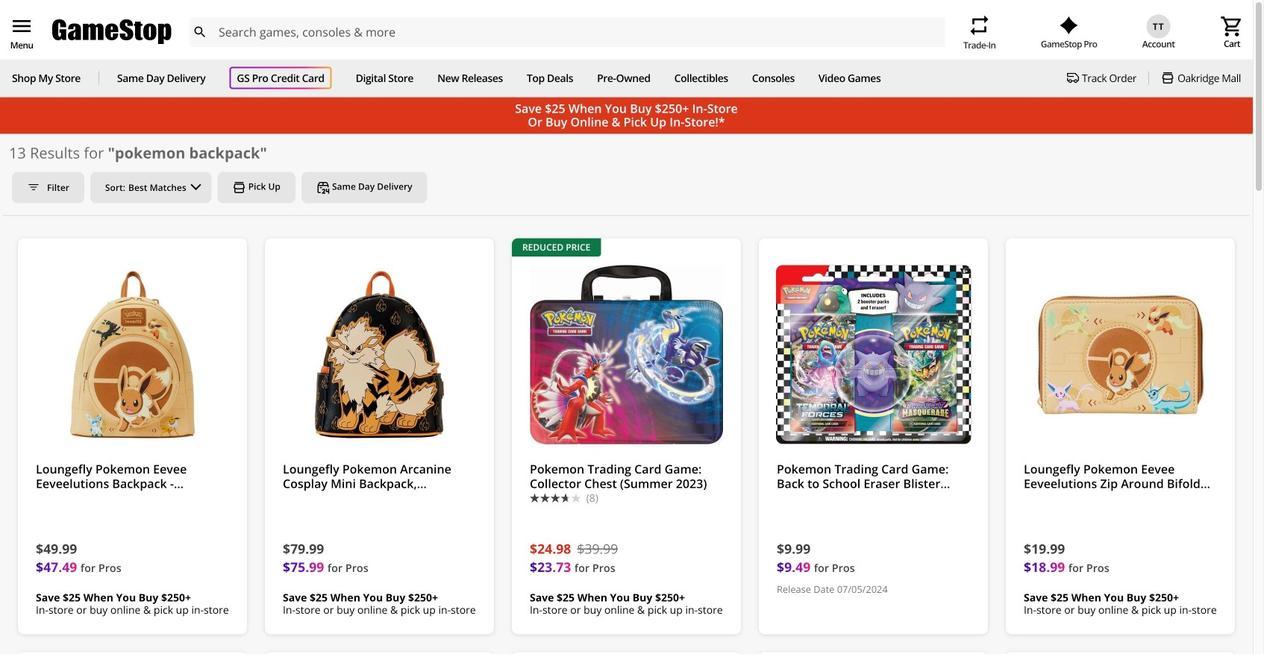 Task type: locate. For each thing, give the bounding box(es) containing it.
gamestop pro icon image
[[1060, 16, 1079, 34]]

None search field
[[189, 17, 946, 47]]

gamestop image
[[52, 18, 172, 46]]



Task type: describe. For each thing, give the bounding box(es) containing it.
Search games, consoles & more search field
[[219, 17, 919, 47]]



